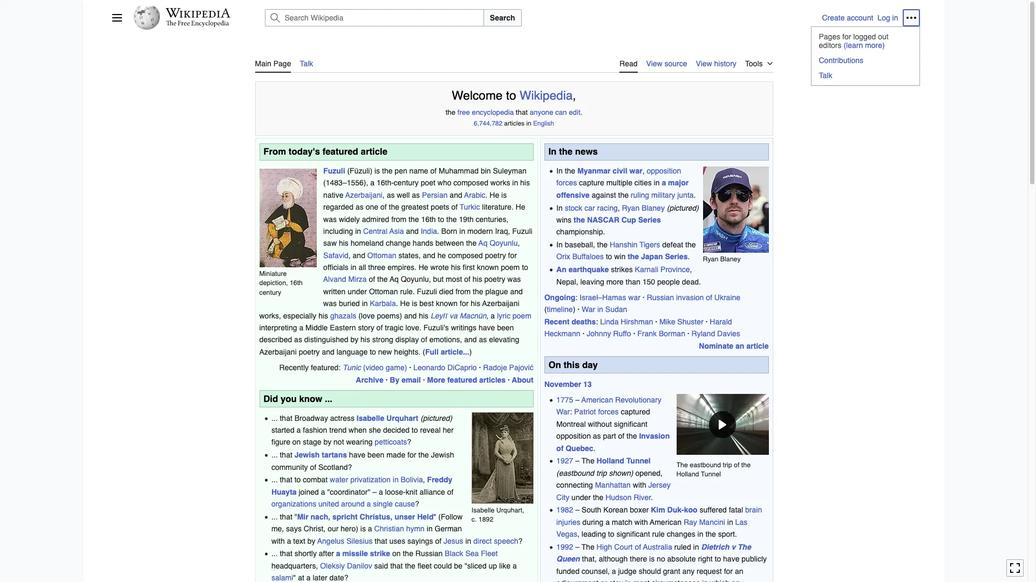 Task type: locate. For each thing, give the bounding box(es) containing it.
is left no
[[649, 556, 655, 564]]

4 ... from the top
[[271, 513, 278, 522]]

( inside ghazals (love poems) and his leylī va macnūn , a lyric poem interpreting a middle eastern story of tragic love. fuzuli's writings have been described as distinguished by his strong display of emotions, and as elevating azerbaijani poetry and language to new heights. (
[[423, 348, 425, 357]]

known down died
[[436, 300, 458, 308]]

articles down radoje
[[479, 376, 506, 385]]

2 horizontal spatial azerbaijani
[[482, 300, 520, 308]]

0 vertical spatial american
[[582, 396, 613, 405]]

isabelle urquhart, c. 1892 image
[[472, 413, 534, 504]]

1 vertical spatial composed
[[448, 251, 483, 260]]

isabelle inside ... that  broadway actress isabelle urquhart (pictured) started a fashion trend when she decided to reveal her figure on stage by not wearing
[[357, 414, 384, 423]]

0 horizontal spatial on
[[292, 439, 301, 447]]

with down "me,"
[[271, 537, 285, 546]]

with up the river
[[633, 482, 646, 490]]

source
[[665, 59, 687, 68]]

held
[[417, 513, 434, 522]]

) is the pen name of muhammad bin suleyman (1483–1556), a 16th-century poet who composed works in his native
[[323, 167, 530, 200]]

0 vertical spatial russian
[[647, 294, 674, 302]]

... for ... that  broadway actress isabelle urquhart (pictured) started a fashion trend when she decided to reveal her figure on stage by not wearing
[[271, 414, 278, 423]]

1 view from the left
[[646, 59, 663, 68]]

tunnel
[[627, 457, 651, 466], [701, 471, 721, 479]]

series down ryan blaney link
[[638, 216, 661, 225]]

ottoman inside of the aq qoyunlu, but most of his poetry was written under ottoman rule. fuzuli died from the plague and was buried in
[[369, 288, 398, 296]]

19th
[[459, 215, 474, 224]]

to inside 'that, although there is no absolute right to have publicly funded counsel, a judge should grant any request for an adjournment or stay in most circumstances in which'
[[715, 556, 721, 564]]

he right literature.
[[516, 203, 525, 212]]

poets
[[431, 203, 449, 212]]

urquhart
[[387, 414, 418, 423]]

borman
[[659, 330, 685, 339]]

without
[[588, 420, 612, 429]]

for up leylī va macnūn link
[[460, 300, 469, 308]]

–
[[575, 396, 580, 405], [575, 457, 580, 466], [575, 506, 580, 515], [575, 543, 580, 552]]

1 horizontal spatial ryan
[[703, 255, 719, 263]]

0 horizontal spatial azerbaijani
[[259, 348, 297, 357]]

2 – from the top
[[575, 457, 580, 466]]

ongoing :
[[544, 294, 580, 302]]

1 horizontal spatial from
[[456, 288, 471, 296]]

the inside 1927 – the holland tunnel (eastbound trip shown)
[[582, 457, 595, 466]]

poem inside ghazals (love poems) and his leylī va macnūn , a lyric poem interpreting a middle eastern story of tragic love. fuzuli's writings have been described as distinguished by his strong display of emotions, and as elevating azerbaijani poetry and language to new heights. (
[[513, 312, 532, 320]]

0 vertical spatial composed
[[454, 179, 488, 187]]

that down welcome to wikipedia ,
[[516, 109, 528, 117]]

1927 – the holland tunnel (eastbound trip shown)
[[557, 457, 651, 478]]

1 horizontal spatial forces
[[598, 408, 619, 417]]

5 ... from the top
[[271, 550, 278, 559]]

2 vertical spatial fuzuli
[[417, 288, 437, 296]]

ryan up 'ukraine'
[[703, 255, 719, 263]]

... up headquarters,
[[271, 550, 278, 559]]

is inside . he is best known for his azerbaijani works, especially his
[[412, 300, 417, 308]]

1 horizontal spatial russian
[[647, 294, 674, 302]]

the up that,
[[582, 543, 595, 552]]

0 horizontal spatial under
[[348, 288, 367, 296]]

of inside have been made for the jewish community of scotland?
[[310, 463, 316, 472]]

miniature depiction, 16th century image
[[259, 169, 317, 268]]

1 vertical spatial under
[[572, 494, 591, 502]]

ottoman up 'three'
[[367, 251, 396, 260]]

1 vertical spatial been
[[368, 451, 384, 460]]

1 horizontal spatial talk
[[819, 71, 833, 80]]

his inside states, and he composed poetry for officials in all three empires. he wrote his first known poem to alvand mirza
[[451, 263, 461, 272]]

that inside ... that  broadway actress isabelle urquhart (pictured) started a fashion trend when she decided to reveal her figure on stage by not wearing
[[280, 414, 292, 423]]

... up started
[[271, 414, 278, 423]]

0 vertical spatial ?
[[407, 439, 411, 447]]

was up including
[[323, 215, 337, 224]]

1 horizontal spatial war
[[582, 306, 595, 314]]

century inside miniature depiction, 16th century
[[259, 289, 281, 297]]

1 vertical spatial talk
[[819, 71, 833, 80]]

16th inside literature. he was widely admired from the 16th to the 19th centuries, including in
[[421, 215, 436, 224]]

most inside 'that, although there is no absolute right to have publicly funded counsel, a judge should grant any request for an adjournment or stay in most circumstances in which'
[[633, 580, 650, 583]]

1 vertical spatial poetry
[[484, 276, 505, 284]]

0 horizontal spatial tunnel
[[627, 457, 651, 466]]

2 " from the left
[[434, 513, 436, 522]]

war up deaths
[[582, 306, 595, 314]]

. left born
[[437, 227, 439, 236]]

as inside captured montreal without significant opposition as part of the
[[593, 432, 601, 441]]

opposition
[[647, 167, 681, 175], [557, 432, 591, 441]]

for inside . he is best known for his azerbaijani works, especially his
[[460, 300, 469, 308]]

0 vertical spatial )
[[370, 167, 373, 175]]

is up 16th-
[[375, 167, 380, 175]]

distinguished
[[304, 336, 348, 345]]

ottoman
[[367, 251, 396, 260], [369, 288, 398, 296]]

a up stay
[[612, 568, 616, 576]]

2 jewish from the left
[[431, 451, 454, 460]]

that,
[[582, 556, 597, 564]]

ottoman up karbala
[[369, 288, 398, 296]]

a right started
[[297, 426, 301, 435]]

most inside of the aq qoyunlu, but most of his poetry was written under ottoman rule. fuzuli died from the plague and was buried in
[[446, 276, 462, 284]]

1 vertical spatial ottoman
[[369, 288, 398, 296]]

13
[[584, 380, 592, 389]]

history
[[714, 59, 737, 68]]

0 horizontal spatial aq
[[390, 276, 399, 284]]

4 – from the top
[[575, 543, 580, 552]]

view for view history
[[696, 59, 712, 68]]

combat
[[303, 476, 328, 485]]

in
[[549, 146, 557, 157], [557, 167, 563, 175], [557, 204, 563, 212], [557, 241, 563, 249]]

in down israel–hamas
[[598, 306, 603, 314]]

2 horizontal spatial fuzuli
[[512, 227, 533, 236]]

ryan blaney
[[703, 255, 741, 263]]

in down judge
[[625, 580, 631, 583]]

poetry inside states, and he composed poetry for officials in all three empires. he wrote his first known poem to alvand mirza
[[485, 251, 506, 260]]

1 vertical spatial russian
[[416, 550, 443, 559]]

ottoman inside aq qoyunlu , safavid , and ottoman
[[367, 251, 396, 260]]

the japan series link
[[628, 253, 688, 262]]

main content containing welcome to
[[251, 49, 778, 583]]

2 horizontal spatial by
[[351, 336, 359, 345]]

he down the rule.
[[400, 300, 410, 308]]

0 vertical spatial most
[[446, 276, 462, 284]]

log in link
[[878, 13, 898, 22]]

2 horizontal spatial :
[[596, 318, 598, 326]]

india
[[421, 227, 437, 236]]

nominate an article
[[699, 342, 769, 351]]

1 horizontal spatial (pictured)
[[667, 204, 699, 212]]

was
[[323, 215, 337, 224], [508, 276, 521, 284], [323, 300, 337, 308]]

the
[[446, 109, 456, 117], [559, 146, 573, 157], [382, 167, 393, 175], [565, 167, 575, 175], [618, 191, 629, 200], [389, 203, 399, 212], [409, 215, 419, 224], [446, 215, 457, 224], [574, 216, 585, 225], [466, 239, 477, 248], [597, 241, 608, 249], [686, 241, 696, 249], [628, 253, 639, 262], [377, 276, 388, 284], [473, 288, 483, 296], [627, 432, 637, 441], [418, 451, 429, 460], [742, 462, 751, 470], [593, 494, 604, 502], [706, 531, 716, 539], [403, 550, 413, 559], [405, 562, 416, 571]]

under inside of the aq qoyunlu, but most of his poetry was written under ottoman rule. fuzuli died from the plague and was buried in
[[348, 288, 367, 296]]

learn more
[[846, 41, 883, 50]]

to left reveal
[[412, 426, 418, 435]]

the inside dietrich v the queen
[[738, 543, 751, 552]]

... inside ... that shortly after a missile strike on the russian black sea fleet headquarters, oleksiy danilov said that the fleet could be "sliced up like a
[[271, 550, 278, 559]]

composed inside states, and he composed poetry for officials in all three empires. he wrote his first known poem to alvand mirza
[[448, 251, 483, 260]]

in up ruling military junta link
[[654, 179, 660, 187]]

an down publicly
[[735, 568, 744, 576]]

of down first
[[464, 276, 471, 284]]

war
[[630, 167, 643, 175], [628, 294, 641, 302]]

blaney down ruling military junta link
[[642, 204, 665, 212]]

full article... )
[[425, 348, 472, 357]]

1 horizontal spatial tunnel
[[701, 471, 721, 479]]

1 horizontal spatial holland
[[677, 471, 699, 479]]

known inside states, and he composed poetry for officials in all three empires. he wrote his first known poem to alvand mirza
[[477, 263, 499, 272]]

the right defeat
[[686, 241, 696, 249]]

petticoats link
[[375, 439, 407, 447]]

a up military
[[662, 179, 666, 187]]

1 ... from the top
[[271, 414, 278, 423]]

a inside ) is the pen name of muhammad bin suleyman (1483–1556), a 16th-century poet who composed works in his native
[[370, 179, 375, 187]]

the for 1927 – the holland tunnel (eastbound trip shown)
[[582, 457, 595, 466]]

more inside personal tools navigation
[[865, 41, 883, 50]]

0 vertical spatial series
[[638, 216, 661, 225]]

to inside literature. he was widely admired from the 16th to the 19th centuries, including in
[[438, 215, 444, 224]]

and left "he"
[[423, 251, 436, 260]]

" left (follow
[[434, 513, 436, 522]]

1 horizontal spatial series
[[665, 253, 688, 262]]

in inside of the aq qoyunlu, but most of his poetry was written under ottoman rule. fuzuli died from the plague and was buried in
[[362, 300, 368, 308]]

significant down captured
[[614, 420, 648, 429]]

under down "mirza"
[[348, 288, 367, 296]]

persian
[[422, 191, 448, 200]]

1 jewish from the left
[[295, 451, 320, 460]]

isabelle urquhart, c. 1892
[[472, 507, 524, 524]]

rule.
[[400, 288, 415, 296]]

he for . he is regarded as one of the greatest poets of
[[490, 191, 499, 200]]

in down english on the right
[[549, 146, 557, 157]]

, inside , nepal, leaving more than 150 people dead.
[[690, 266, 692, 274]]

füzuli
[[350, 167, 370, 175]]

0 horizontal spatial talk link
[[300, 53, 313, 72]]

0 vertical spatial 16th
[[421, 215, 436, 224]]

rule
[[652, 531, 665, 539]]

featured down dicaprio
[[447, 376, 477, 385]]

angelus
[[317, 537, 345, 546]]

tunnel up opened,
[[627, 457, 651, 466]]

ghazals (love poems) and his leylī va macnūn , a lyric poem interpreting a middle eastern story of tragic love. fuzuli's writings have been described as distinguished by his strong display of emotions, and as elevating azerbaijani poetry and language to new heights. (
[[259, 312, 532, 357]]

logged
[[854, 32, 876, 41]]

view for view source
[[646, 59, 663, 68]]

0 horizontal spatial most
[[446, 276, 462, 284]]

linda
[[600, 318, 619, 326]]

" inside " (follow me, says christ, our hero) is a
[[434, 513, 436, 522]]

0 horizontal spatial trip
[[596, 469, 607, 478]]

welcome
[[452, 89, 503, 103]]

. inside . he is best known for his azerbaijani works, especially his
[[396, 300, 398, 308]]

heights.
[[394, 348, 421, 357]]

1 vertical spatial opposition
[[557, 432, 591, 441]]

1 horizontal spatial jewish
[[431, 451, 454, 460]]

a inside in german with a text by
[[287, 537, 291, 546]]

poem down qoyunlu
[[501, 263, 520, 272]]

) up azerbaijani link
[[370, 167, 373, 175]]

korean
[[604, 506, 628, 515]]

the right eastbound
[[742, 462, 751, 470]]

to inside ghazals (love poems) and his leylī va macnūn , a lyric poem interpreting a middle eastern story of tragic love. fuzuli's writings have been described as distinguished by his strong display of emotions, and as elevating azerbaijani poetry and language to new heights. (
[[370, 348, 376, 357]]

holland up shown)
[[597, 457, 624, 466]]

poetry inside of the aq qoyunlu, but most of his poetry was written under ottoman rule. fuzuli died from the plague and was buried in
[[484, 276, 505, 284]]

ryan inside in stock car racing , ryan blaney (pictured) wins the nascar cup series championship. in baseball, the hanshin tigers defeat the orix buffaloes to win the japan series .
[[622, 204, 640, 212]]

0 horizontal spatial talk
[[300, 59, 313, 68]]

0 vertical spatial featured
[[323, 146, 358, 157]]

0 vertical spatial forces
[[557, 179, 577, 187]]

1 horizontal spatial american
[[650, 519, 682, 527]]

1 vertical spatial holland
[[677, 471, 699, 479]]

the left eastbound
[[677, 462, 688, 470]]

nepal,
[[557, 278, 578, 286]]

was up plague
[[508, 276, 521, 284]]

tunnel inside 1927 – the holland tunnel (eastbound trip shown)
[[627, 457, 651, 466]]

high court of australia link
[[597, 543, 672, 552]]

in up "orix" on the top of page
[[557, 241, 563, 249]]

karbala
[[370, 300, 396, 308]]

during a match with american ray mancini in
[[581, 519, 736, 527]]

of right poets
[[452, 203, 458, 212]]

– for 1775
[[575, 396, 580, 405]]

was down written
[[323, 300, 337, 308]]

as down without
[[593, 432, 601, 441]]

0 horizontal spatial 16th
[[290, 279, 303, 287]]

poem inside states, and he composed poetry for officials in all three empires. he wrote his first known poem to alvand mirza
[[501, 263, 520, 272]]

mir nach, spricht christus, unser held link
[[297, 513, 434, 522]]

with down boxer
[[635, 519, 648, 527]]

archive
[[356, 376, 384, 385]]

2 vertical spatial was
[[323, 300, 337, 308]]

an
[[736, 342, 745, 351], [735, 568, 744, 576]]

1 vertical spatial series
[[665, 253, 688, 262]]

view inside view source link
[[646, 59, 663, 68]]

the inside ) is the pen name of muhammad bin suleyman (1483–1556), a 16th-century poet who composed works in his native
[[382, 167, 393, 175]]

century inside ) is the pen name of muhammad bin suleyman (1483–1556), a 16th-century poet who composed works in his native
[[394, 179, 419, 187]]

0 vertical spatial poem
[[501, 263, 520, 272]]

for inside have been made for the jewish community of scotland?
[[408, 451, 416, 460]]

1 – from the top
[[575, 396, 580, 405]]

articles
[[504, 120, 525, 127], [479, 376, 506, 385]]

the free encyclopedia image
[[166, 21, 229, 28]]

under down connecting
[[572, 494, 591, 502]]

significant up 'high court of australia' link
[[617, 531, 650, 539]]

0 vertical spatial from
[[391, 215, 407, 224]]

2 vertical spatial ?
[[518, 537, 523, 546]]

have inside 'that, although there is no absolute right to have publicly funded counsel, a judge should grant any request for an adjournment or stay in most circumstances in which'
[[723, 556, 740, 564]]

in inside personal tools navigation
[[893, 13, 898, 22]]

0 horizontal spatial have
[[349, 451, 366, 460]]

0 vertical spatial articles
[[504, 120, 525, 127]]

2 vertical spatial azerbaijani
[[259, 348, 297, 357]]

azerbaijani inside ghazals (love poems) and his leylī va macnūn , a lyric poem interpreting a middle eastern story of tragic love. fuzuli's writings have been described as distinguished by his strong display of emotions, and as elevating azerbaijani poetry and language to new heights. (
[[259, 348, 297, 357]]

forces inside opposition forces
[[557, 179, 577, 187]]

hero)
[[341, 525, 358, 534]]

to left new
[[370, 348, 376, 357]]

0 vertical spatial ryan
[[622, 204, 640, 212]]

– for 1982
[[575, 506, 580, 515]]

he for literature. he was widely admired from the 16th to the 19th centuries, including in
[[516, 203, 525, 212]]

the right part
[[627, 432, 637, 441]]

1 horizontal spatial have
[[479, 324, 495, 333]]

1 vertical spatial ryan
[[703, 255, 719, 263]]

a inside " (follow me, says christ, our hero) is a
[[368, 525, 372, 534]]

view left history
[[696, 59, 712, 68]]

1 vertical spatial fuzuli
[[512, 227, 533, 236]]

in up (love
[[362, 300, 368, 308]]

1 vertical spatial most
[[633, 580, 650, 583]]

in down in the news on the right top of the page
[[557, 167, 563, 175]]

and
[[450, 191, 462, 200], [406, 227, 419, 236], [353, 251, 365, 260], [423, 251, 436, 260], [510, 288, 523, 296], [404, 312, 417, 320], [464, 336, 477, 345], [322, 348, 335, 357]]

made
[[387, 451, 405, 460]]

jewish inside have been made for the jewish community of scotland?
[[431, 451, 454, 460]]

main content
[[251, 49, 778, 583]]

? down urquhart,
[[518, 537, 523, 546]]

view
[[646, 59, 663, 68], [696, 59, 712, 68]]

talk link
[[300, 53, 313, 72], [812, 68, 920, 83]]

1 vertical spatial forces
[[598, 408, 619, 417]]

an down davies
[[736, 342, 745, 351]]

in for in the news
[[549, 146, 557, 157]]

0 vertical spatial more
[[865, 41, 883, 50]]

huayta
[[271, 488, 297, 497]]

his
[[520, 179, 530, 187], [339, 239, 349, 248], [451, 263, 461, 272], [473, 276, 482, 284], [471, 300, 480, 308], [319, 312, 328, 320], [419, 312, 429, 320], [361, 336, 370, 345]]

for down qoyunlu
[[508, 251, 517, 260]]

native
[[323, 191, 344, 200]]

is left best
[[412, 300, 417, 308]]

0 vertical spatial aq
[[479, 239, 488, 248]]

three
[[368, 263, 386, 272]]

opposition forces link
[[557, 167, 681, 187]]

1 vertical spatial (pictured)
[[421, 414, 452, 423]]

0 horizontal spatial :
[[570, 408, 572, 417]]

kim duk-koo link
[[651, 506, 698, 515]]

2 vertical spatial :
[[570, 408, 572, 417]]

1 vertical spatial from
[[456, 288, 471, 296]]

poetry up plague
[[484, 276, 505, 284]]

blaney up 'ukraine'
[[721, 255, 741, 263]]

1 horizontal spatial aq
[[479, 239, 488, 248]]

main page
[[255, 59, 291, 68]]

0 horizontal spatial featured
[[323, 146, 358, 157]]

1 horizontal spatial "
[[434, 513, 436, 522]]

to down community
[[295, 476, 301, 485]]

isabelle urquhart link
[[357, 414, 418, 423]]

, inside in stock car racing , ryan blaney (pictured) wins the nascar cup series championship. in baseball, the hanshin tigers defeat the orix buffaloes to win the japan series .
[[618, 204, 620, 212]]

: down nepal,
[[576, 294, 578, 302]]

) up dicaprio
[[469, 348, 472, 357]]

1 horizontal spatial view
[[696, 59, 712, 68]]

koo
[[684, 506, 698, 515]]

. inside ". born in modern iraq, fuzuli saw his homeland change hands between the"
[[437, 227, 439, 236]]

was inside literature. he was widely admired from the 16th to the 19th centuries, including in
[[323, 215, 337, 224]]

significant for to
[[617, 531, 650, 539]]

? down decided
[[407, 439, 411, 447]]

jewish down stage
[[295, 451, 320, 460]]

of left jesus link
[[435, 537, 442, 546]]

0 horizontal spatial "
[[295, 513, 297, 522]]

talk for main page
[[300, 59, 313, 68]]

or
[[601, 580, 607, 583]]

a inside 'that, although there is no absolute right to have publicly funded counsel, a judge should grant any request for an adjournment or stay in most circumstances in which'
[[612, 568, 616, 576]]

3 ... from the top
[[271, 476, 278, 485]]

tunic (video game)
[[343, 364, 407, 373]]

been inside have been made for the jewish community of scotland?
[[368, 451, 384, 460]]

2 vertical spatial by
[[308, 537, 316, 546]]

3 – from the top
[[575, 506, 580, 515]]

in left las
[[728, 519, 733, 527]]

0 vertical spatial talk
[[300, 59, 313, 68]]

aq inside of the aq qoyunlu, but most of his poetry was written under ottoman rule. fuzuli died from the plague and was buried in
[[390, 276, 399, 284]]

as inside the . he is regarded as one of the greatest poets of
[[356, 203, 364, 212]]

... that  broadway actress isabelle urquhart (pictured) started a fashion trend when she decided to reveal her figure on stage by not wearing
[[271, 414, 454, 447]]

tunnel down eastbound
[[701, 471, 721, 479]]

1992 link
[[557, 543, 573, 552]]

composed up arabic
[[454, 179, 488, 187]]

( up (1483–1556), at left top
[[347, 167, 350, 175]]

composed
[[454, 179, 488, 187], [448, 251, 483, 260]]

1 vertical spatial with
[[635, 519, 648, 527]]

by up the language
[[351, 336, 359, 345]]

0 vertical spatial war
[[582, 306, 595, 314]]

view inside view history link
[[696, 59, 712, 68]]

1 horizontal spatial fuzuli
[[417, 288, 437, 296]]

16th inside miniature depiction, 16th century
[[290, 279, 303, 287]]

1 horizontal spatial century
[[394, 179, 419, 187]]

0 vertical spatial been
[[497, 324, 514, 333]]

0 vertical spatial holland
[[597, 457, 624, 466]]

modern
[[467, 227, 493, 236]]

ryan up cup on the top of the page
[[622, 204, 640, 212]]

(pictured) inside ... that  broadway actress isabelle urquhart (pictured) started a fashion trend when she decided to reveal her figure on stage by not wearing
[[421, 414, 452, 423]]

who
[[438, 179, 452, 187]]

in inside ". born in modern iraq, fuzuli saw his homeland change hands between the"
[[459, 227, 465, 236]]

with inside in german with a text by
[[271, 537, 285, 546]]

have inside have been made for the jewish community of scotland?
[[349, 451, 366, 460]]

holland down eastbound
[[677, 471, 699, 479]]

0 vertical spatial by
[[351, 336, 359, 345]]

opposition down montreal
[[557, 432, 591, 441]]

the down multiple
[[618, 191, 629, 200]]

play video image
[[709, 412, 736, 439]]

... down figure
[[271, 451, 278, 460]]

in inside literature. he was widely admired from the 16th to the 19th centuries, including in
[[355, 227, 361, 236]]

? down knit
[[415, 500, 419, 509]]

writings
[[451, 324, 477, 333]]

article
[[361, 146, 388, 157], [747, 342, 769, 351]]

russian inside russian invasion of ukraine timeline
[[647, 294, 674, 302]]

and inside of the aq qoyunlu, but most of his poetry was written under ottoman rule. fuzuli died from the plague and was buried in
[[510, 288, 523, 296]]

japan
[[641, 253, 663, 262]]

war inside "american revolutionary war"
[[557, 408, 570, 417]]

2 view from the left
[[696, 59, 712, 68]]

in up the black sea fleet link
[[466, 537, 471, 546]]

1 vertical spatial have
[[349, 451, 366, 460]]

israel–hamas war
[[580, 294, 641, 302]]

on down uses
[[392, 550, 401, 559]]

2 horizontal spatial have
[[723, 556, 740, 564]]

of right eastbound
[[734, 462, 740, 470]]

1 horizontal spatial 16th
[[421, 215, 436, 224]]

1 horizontal spatial by
[[324, 439, 332, 447]]

1 " from the left
[[295, 513, 297, 522]]

– right the 1982 'link'
[[575, 506, 580, 515]]

war in sudan link
[[582, 306, 627, 314]]

have
[[479, 324, 495, 333], [349, 451, 366, 460], [723, 556, 740, 564]]

1 vertical spatial more
[[607, 278, 624, 286]]

more
[[427, 376, 445, 385]]

is inside " (follow me, says christ, our hero) is a
[[360, 525, 366, 534]]

0 horizontal spatial war
[[557, 408, 570, 417]]

1 vertical spatial ?
[[415, 500, 419, 509]]

of inside the eastbound trip of the holland tunnel
[[734, 462, 740, 470]]

between
[[436, 239, 464, 248]]

0 vertical spatial significant
[[614, 420, 648, 429]]

1 vertical spatial blaney
[[721, 255, 741, 263]]

2 ... from the top
[[271, 451, 278, 460]]

the up 16th-
[[382, 167, 393, 175]]

0 vertical spatial tunnel
[[627, 457, 651, 466]]

1 horizontal spatial more
[[865, 41, 883, 50]]

the inside ". born in modern iraq, fuzuli saw his homeland change hands between the"
[[466, 239, 477, 248]]

ellipsis image
[[906, 12, 917, 23]]

harald heckmann
[[544, 318, 732, 339]]

the inside the eastbound trip of the holland tunnel
[[677, 462, 688, 470]]

he inside the . he is regarded as one of the greatest poets of
[[490, 191, 499, 200]]

have inside ghazals (love poems) and his leylī va macnūn , a lyric poem interpreting a middle eastern story of tragic love. fuzuli's writings have been described as distinguished by his strong display of emotions, and as elevating azerbaijani poetry and language to new heights. (
[[479, 324, 495, 333]]

in inside in german with a text by
[[427, 525, 433, 534]]

of inside invasion of quebec
[[557, 445, 564, 453]]

greatest
[[402, 203, 429, 212]]

trip inside the eastbound trip of the holland tunnel
[[723, 462, 732, 470]]

should
[[639, 568, 661, 576]]

his up middle
[[319, 312, 328, 320]]

and down writings
[[464, 336, 477, 345]]

aq down empires.
[[390, 276, 399, 284]]

on
[[549, 360, 561, 371]]

0 vertical spatial :
[[576, 294, 578, 302]]

in left english on the right
[[526, 120, 531, 127]]

1 vertical spatial isabelle
[[472, 507, 495, 515]]

the for 1992 – the high court of australia ruled in
[[582, 543, 595, 552]]



Task type: describe. For each thing, give the bounding box(es) containing it.
a up single
[[379, 488, 383, 497]]

the left fleet
[[405, 562, 416, 571]]

a right after
[[336, 550, 340, 559]]

0 vertical spatial fuzuli
[[323, 167, 345, 175]]

joined a "coordinator" – a loose-knit alliance of organizations united around a single cause ?
[[271, 488, 454, 509]]

the down 'three'
[[377, 276, 388, 284]]

bolivia
[[401, 476, 423, 485]]

main page link
[[255, 53, 291, 73]]

by inside ... that  broadway actress isabelle urquhart (pictured) started a fashion trend when she decided to reveal her figure on stage by not wearing
[[324, 439, 332, 447]]

dietrich v the queen
[[557, 543, 751, 564]]

middle
[[306, 324, 328, 333]]

more inside , nepal, leaving more than 150 people dead.
[[607, 278, 624, 286]]

that up the says
[[280, 513, 292, 522]]

and down who
[[450, 191, 462, 200]]

american inside "american revolutionary war"
[[582, 396, 613, 405]]

court
[[614, 543, 633, 552]]

a up united
[[321, 488, 325, 497]]

request
[[697, 568, 722, 576]]

scotland?
[[318, 463, 352, 472]]

that up strike
[[375, 537, 387, 546]]

. up 1927 – the holland tunnel (eastbound trip shown)
[[594, 445, 596, 453]]

. inside in stock car racing , ryan blaney (pictured) wins the nascar cup series championship. in baseball, the hanshin tigers defeat the orix buffaloes to win the japan series .
[[688, 253, 690, 262]]

0 vertical spatial war
[[630, 167, 643, 175]]

about link
[[512, 376, 534, 385]]

recent deaths :
[[544, 318, 600, 326]]

in up loose-
[[393, 476, 399, 485]]

in inside states, and he composed poetry for officials in all three empires. he wrote his first known poem to alvand mirza
[[351, 263, 357, 272]]

can
[[555, 109, 567, 117]]

today's
[[289, 146, 320, 157]]

that up the huayta
[[280, 476, 292, 485]]

ryland davies
[[692, 330, 741, 339]]

organizations
[[271, 500, 316, 509]]

fullscreen image
[[1010, 564, 1021, 575]]

ruffo
[[613, 330, 631, 339]]

1 vertical spatial was
[[508, 276, 521, 284]]

fuzuli ( füzuli
[[323, 167, 370, 175]]

arabic
[[464, 191, 486, 200]]

and right asia
[[406, 227, 419, 236]]

1 vertical spatial article
[[747, 342, 769, 351]]

personal tools navigation
[[811, 9, 920, 86]]

he for . he is best known for his azerbaijani works, especially his
[[400, 300, 410, 308]]

1 horizontal spatial :
[[576, 294, 578, 302]]

log
[[878, 13, 890, 22]]

leaving
[[581, 278, 604, 286]]

in down ray mancini link
[[698, 531, 704, 539]]

he inside states, and he composed poetry for officials in all three empires. he wrote his first known poem to alvand mirza
[[419, 263, 428, 272]]

the nascar cup series link
[[574, 216, 661, 225]]

stock
[[565, 204, 583, 212]]

known inside . he is best known for his azerbaijani works, especially his
[[436, 300, 458, 308]]

could
[[434, 562, 452, 571]]

– for 1927
[[575, 457, 580, 466]]

hanshin tigers link
[[610, 241, 660, 249]]

alliance
[[420, 488, 445, 497]]

jersey city link
[[557, 482, 671, 502]]

. right military
[[694, 191, 696, 200]]

of inside ) is the pen name of muhammad bin suleyman (1483–1556), a 16th-century poet who composed works in his native
[[430, 167, 437, 175]]

composed inside ) is the pen name of muhammad bin suleyman (1483–1556), a 16th-century poet who composed works in his native
[[454, 179, 488, 187]]

for inside pages for logged out editors
[[843, 32, 851, 41]]

text
[[293, 537, 305, 546]]

the up buffaloes
[[597, 241, 608, 249]]

mike shuster
[[660, 318, 704, 326]]

german
[[435, 525, 462, 534]]

best
[[420, 300, 434, 308]]

recent
[[544, 318, 570, 326]]

holland inside the eastbound trip of the holland tunnel
[[677, 471, 699, 479]]

of up strong
[[377, 324, 383, 333]]

turkic link
[[460, 203, 480, 212]]

and inside states, and he composed poetry for officials in all three empires. he wrote his first known poem to alvand mirza
[[423, 251, 436, 260]]

mike
[[660, 318, 676, 326]]

1 horizontal spatial azerbaijani
[[345, 191, 383, 200]]

his down best
[[419, 312, 429, 320]]

to up high
[[608, 531, 615, 539]]

of up there
[[635, 543, 641, 552]]

miniature depiction, 16th century
[[259, 270, 303, 297]]

ray mancini link
[[684, 519, 725, 527]]

jesus
[[444, 537, 463, 546]]

as right 'described'
[[294, 336, 302, 345]]

fuzuli inside of the aq qoyunlu, but most of his poetry was written under ottoman rule. fuzuli died from the plague and was buried in
[[417, 288, 437, 296]]

the inside the eastbound trip of the holland tunnel
[[742, 462, 751, 470]]

heckmann
[[544, 330, 581, 339]]

a up mir nach, spricht christus, unser held link
[[367, 500, 371, 509]]

that up headquarters,
[[280, 550, 292, 559]]

a inside a major offensive
[[662, 179, 666, 187]]

1 vertical spatial )
[[469, 348, 472, 357]]

1 vertical spatial war
[[628, 294, 641, 302]]

russian inside ... that shortly after a missile strike on the russian black sea fleet headquarters, oleksiy danilov said that the fleet could be "sliced up like a
[[416, 550, 443, 559]]

his inside ) is the pen name of muhammad bin suleyman (1483–1556), a 16th-century poet who composed works in his native
[[520, 179, 530, 187]]

poetry inside ghazals (love poems) and his leylī va macnūn , a lyric poem interpreting a middle eastern story of tragic love. fuzuli's writings have been described as distinguished by his strong display of emotions, and as elevating azerbaijani poetry and language to new heights. (
[[299, 348, 320, 357]]

a left lyric
[[491, 312, 495, 320]]

american revolutionary war link
[[557, 396, 662, 417]]

in for in the myanmar civil war ,
[[557, 167, 563, 175]]

the left plague
[[473, 288, 483, 296]]

on inside ... that  broadway actress isabelle urquhart (pictured) started a fashion trend when she decided to reveal her figure on stage by not wearing
[[292, 439, 301, 447]]

of down love.
[[421, 336, 427, 345]]

is inside 'that, although there is no absolute right to have publicly funded counsel, a judge should grant any request for an adjournment or stay in most circumstances in which'
[[649, 556, 655, 564]]

is inside the . he is regarded as one of the greatest poets of
[[502, 191, 507, 200]]

talk for contributions
[[819, 71, 833, 80]]

the up born
[[446, 215, 457, 224]]

wikipedia link
[[520, 89, 573, 103]]

, leading to significant rule changes in the sport.
[[578, 531, 737, 539]]

an
[[557, 266, 567, 274]]

to inside ... that  broadway actress isabelle urquhart (pictured) started a fashion trend when she decided to reveal her figure on stage by not wearing
[[412, 426, 418, 435]]

on inside ... that shortly after a missile strike on the russian black sea fleet headquarters, oleksiy danilov said that the fleet could be "sliced up like a
[[392, 550, 401, 559]]

christian hymn link
[[374, 525, 425, 534]]

a down especially
[[299, 324, 303, 333]]

in down request on the bottom
[[702, 580, 708, 583]]

for inside states, and he composed poetry for officials in all three empires. he wrote his first known poem to alvand mirza
[[508, 251, 517, 260]]

in right ruled
[[693, 543, 699, 552]]

central asia and india
[[363, 227, 437, 236]]

0 vertical spatial an
[[736, 342, 745, 351]]

0 horizontal spatial ?
[[407, 439, 411, 447]]

is inside ) is the pen name of muhammad bin suleyman (1483–1556), a 16th-century poet who composed works in his native
[[375, 167, 380, 175]]

opposition inside captured montreal without significant opposition as part of the
[[557, 432, 591, 441]]

israel–hamas
[[580, 294, 626, 302]]

suleyman
[[493, 167, 527, 175]]

. up 1982 – south korean boxer kim duk-koo suffered fatal
[[651, 494, 653, 502]]

in the news
[[549, 146, 598, 157]]

that up community
[[280, 451, 292, 460]]

1 horizontal spatial featured
[[447, 376, 477, 385]]

written
[[323, 288, 346, 296]]

the up south
[[593, 494, 604, 502]]

, inside ghazals (love poems) and his leylī va macnūn , a lyric poem interpreting a middle eastern story of tragic love. fuzuli's writings have been described as distinguished by his strong display of emotions, and as elevating azerbaijani poetry and language to new heights. (
[[487, 312, 489, 320]]

tunnel inside the eastbound trip of the holland tunnel
[[701, 471, 721, 479]]

the inside have been made for the jewish community of scotland?
[[418, 451, 429, 460]]

the for dietrich v the queen
[[738, 543, 751, 552]]

. inside the . he is regarded as one of the greatest poets of
[[486, 191, 488, 200]]

fuzuli inside ". born in modern iraq, fuzuli saw his homeland change hands between the"
[[512, 227, 533, 236]]

his inside of the aq qoyunlu, but most of his poetry was written under ottoman rule. fuzuli died from the plague and was buried in
[[473, 276, 482, 284]]

talk link for main page
[[300, 53, 313, 72]]

– for 1992
[[575, 543, 580, 552]]

trip inside 1927 – the holland tunnel (eastbound trip shown)
[[596, 469, 607, 478]]

his down "story"
[[361, 336, 370, 345]]

and down "distinguished"
[[322, 348, 335, 357]]

a left match
[[606, 519, 610, 527]]

articles inside the free encyclopedia that anyone can edit . 6,744,782 articles in english
[[504, 120, 525, 127]]

the down greatest
[[409, 215, 419, 224]]

an inside 'that, although there is no absolute right to have publicly funded counsel, a judge should grant any request for an adjournment or stay in most circumstances in which'
[[735, 568, 744, 576]]

deaths
[[572, 318, 596, 326]]

vegas
[[557, 531, 578, 539]]

to up the free encyclopedia that anyone can edit . 6,744,782 articles in english
[[506, 89, 516, 103]]

radoje pajović
[[483, 364, 534, 373]]

as left elevating
[[479, 336, 487, 345]]

that right said
[[390, 562, 403, 571]]

the up championship.
[[574, 216, 585, 225]]

significant for without
[[614, 420, 648, 429]]

by inside ghazals (love poems) and his leylī va macnūn , a lyric poem interpreting a middle eastern story of tragic love. fuzuli's writings have been described as distinguished by his strong display of emotions, and as elevating azerbaijani poetry and language to new heights. (
[[351, 336, 359, 345]]

river
[[634, 494, 651, 502]]

... for ... that " mir nach, spricht christus, unser held
[[271, 513, 278, 522]]

to inside in stock car racing , ryan blaney (pictured) wins the nascar cup series championship. in baseball, the hanshin tigers defeat the orix buffaloes to win the japan series .
[[606, 253, 612, 262]]

says
[[286, 525, 302, 534]]

linda hirshman
[[600, 318, 653, 326]]

ryan blaney in may 2023 image
[[703, 167, 769, 253]]

1 vertical spatial articles
[[479, 376, 506, 385]]

azerbaijani inside . he is best known for his azerbaijani works, especially his
[[482, 300, 520, 308]]

... for ... that shortly after a missile strike on the russian black sea fleet headquarters, oleksiy danilov said that the fleet could be "sliced up like a
[[271, 550, 278, 559]]

Search Wikipedia search field
[[265, 9, 484, 26]]

linda hirshman link
[[600, 318, 653, 326]]

quebec
[[566, 445, 594, 453]]

as left well
[[387, 191, 395, 200]]

of down 'three'
[[369, 276, 375, 284]]

the inside the free encyclopedia that anyone can edit . 6,744,782 articles in english
[[446, 109, 456, 117]]

petticoats
[[375, 439, 407, 447]]

in for in stock car racing , ryan blaney (pictured) wins the nascar cup series championship. in baseball, the hanshin tigers defeat the orix buffaloes to win the japan series .
[[557, 204, 563, 212]]

... that shortly after a missile strike on the russian black sea fleet headquarters, oleksiy danilov said that the fleet could be "sliced up like a
[[271, 550, 517, 571]]

strong
[[372, 336, 393, 345]]

0 vertical spatial (
[[347, 167, 350, 175]]

and inside aq qoyunlu , safavid , and ottoman
[[353, 251, 365, 260]]

in inside the free encyclopedia that anyone can edit . 6,744,782 articles in english
[[526, 120, 531, 127]]

as up greatest
[[412, 191, 420, 200]]

manhattan
[[595, 482, 631, 490]]

... that jewish tartans
[[271, 451, 347, 460]]

contributions link
[[812, 53, 920, 68]]

american revolutionary war
[[557, 396, 662, 417]]

of inside joined a "coordinator" – a loose-knit alliance of organizations united around a single cause ?
[[447, 488, 454, 497]]

to inside states, and he composed poetry for officials in all three empires. he wrote his first known poem to alvand mirza
[[522, 263, 528, 272]]

the left news
[[559, 146, 573, 157]]

... for ... that to combat water privatization in bolivia ,
[[271, 476, 278, 485]]

. inside the free encyclopedia that anyone can edit . 6,744,782 articles in english
[[581, 109, 583, 117]]

car
[[585, 204, 595, 212]]

orix
[[557, 253, 570, 262]]

for inside 'that, although there is no absolute right to have publicly funded counsel, a judge should grant any request for an adjournment or stay in most circumstances in which'
[[724, 568, 733, 576]]

isabelle inside isabelle urquhart, c. 1892
[[472, 507, 495, 515]]

shuster
[[678, 318, 704, 326]]

... for ... that jewish tartans
[[271, 451, 278, 460]]

0 vertical spatial with
[[633, 482, 646, 490]]

ukraine
[[715, 294, 741, 302]]

her
[[443, 426, 454, 435]]

talk link for contributions
[[812, 68, 920, 83]]

1 vertical spatial american
[[650, 519, 682, 527]]

bin
[[481, 167, 491, 175]]

Search search field
[[252, 9, 822, 26]]

single
[[373, 500, 393, 509]]

1 horizontal spatial under
[[572, 494, 591, 502]]

leylī
[[431, 312, 448, 320]]

loose-
[[385, 488, 406, 497]]

baseball,
[[565, 241, 595, 249]]

name
[[409, 167, 428, 175]]

love.
[[406, 324, 422, 333]]

1 vertical spatial :
[[596, 318, 598, 326]]

works
[[491, 179, 510, 187]]

montreal
[[557, 420, 586, 429]]

actress
[[330, 414, 355, 423]]

by
[[390, 376, 400, 385]]

johnny
[[587, 330, 611, 339]]

johnny ruffo
[[587, 330, 631, 339]]

recently featured:
[[279, 364, 343, 373]]

1 horizontal spatial blaney
[[721, 255, 741, 263]]

of right one
[[381, 203, 387, 212]]

(eastbound
[[557, 469, 594, 478]]

... that to combat water privatization in bolivia ,
[[271, 476, 427, 485]]

dietrich v the queen link
[[557, 543, 751, 564]]

that inside the free encyclopedia that anyone can edit . 6,744,782 articles in english
[[516, 109, 528, 117]]

holland tunnel link
[[597, 457, 651, 466]]

frank borman link
[[638, 330, 685, 339]]

me,
[[271, 525, 284, 534]]

a inside ... that  broadway actress isabelle urquhart (pictured) started a fashion trend when she decided to reveal her figure on stage by not wearing
[[297, 426, 301, 435]]

stay
[[609, 580, 623, 583]]

a right 'like'
[[513, 562, 517, 571]]

16th-
[[377, 179, 394, 187]]

0 vertical spatial article
[[361, 146, 388, 157]]

right
[[698, 556, 713, 564]]

circumstances
[[652, 580, 700, 583]]

the down uses
[[403, 550, 413, 559]]

menu image
[[111, 12, 122, 23]]

his up macnūn
[[471, 300, 480, 308]]

wikipedia image
[[165, 8, 230, 18]]

eastern
[[330, 324, 356, 333]]

the down hanshin tigers link
[[628, 253, 639, 262]]

from inside of the aq qoyunlu, but most of his poetry was written under ottoman rule. fuzuli died from the plague and was buried in
[[456, 288, 471, 296]]

opposition inside opposition forces
[[647, 167, 681, 175]]

aq inside aq qoyunlu , safavid , and ottoman
[[479, 239, 488, 248]]

brain injuries
[[557, 506, 762, 527]]

fatal
[[729, 506, 743, 515]]

? inside joined a "coordinator" – a loose-knit alliance of organizations united around a single cause ?
[[415, 500, 419, 509]]

in inside ) is the pen name of muhammad bin suleyman (1483–1556), a 16th-century poet who composed works in his native
[[512, 179, 518, 187]]

and up love.
[[404, 312, 417, 320]]

the inside captured montreal without significant opposition as part of the
[[627, 432, 637, 441]]

freddy
[[427, 476, 452, 485]]

the down mancini
[[706, 531, 716, 539]]

the inside the . he is regarded as one of the greatest poets of
[[389, 203, 399, 212]]

blaney inside in stock car racing , ryan blaney (pictured) wins the nascar cup series championship. in baseball, the hanshin tigers defeat the orix buffaloes to win the japan series .
[[642, 204, 665, 212]]

the free encyclopedia that anyone can edit . 6,744,782 articles in english
[[446, 109, 583, 127]]

the down in the news on the right top of the page
[[565, 167, 575, 175]]



Task type: vqa. For each thing, say whether or not it's contained in the screenshot.
editor-
no



